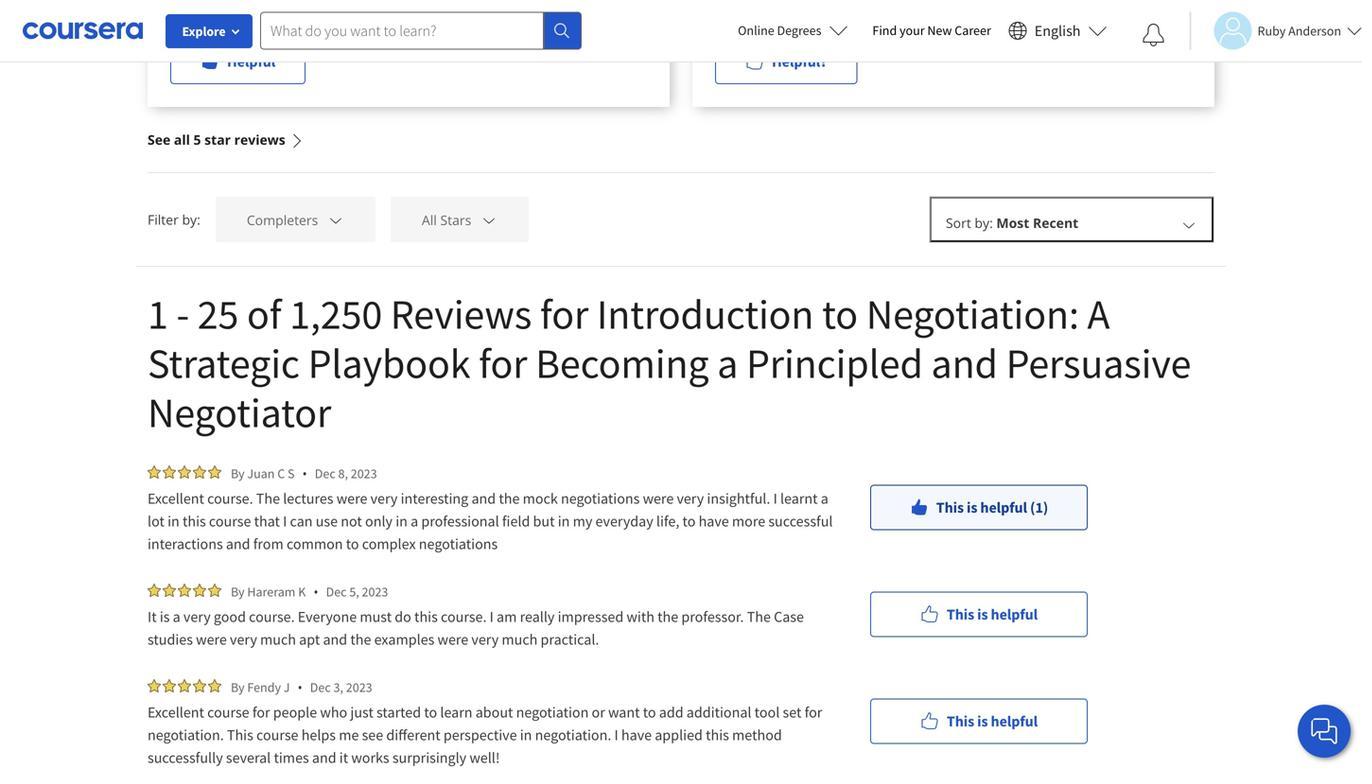 Task type: vqa. For each thing, say whether or not it's contained in the screenshot.
J
yes



Task type: locate. For each thing, give the bounding box(es) containing it.
1 vertical spatial dec
[[326, 583, 347, 600]]

ruby
[[1258, 22, 1286, 39]]

dec left 3,
[[310, 679, 331, 696]]

8,
[[338, 465, 348, 482]]

1 horizontal spatial much
[[502, 630, 538, 649]]

2 by from the top
[[231, 583, 245, 600]]

2023 right 3,
[[346, 679, 372, 696]]

filled star image
[[163, 465, 176, 479], [178, 465, 191, 479], [208, 584, 221, 597], [148, 679, 161, 693], [178, 679, 191, 693], [193, 679, 206, 693], [208, 679, 221, 693]]

1 vertical spatial by
[[231, 583, 245, 600]]

2 vertical spatial helpful
[[991, 712, 1038, 731]]

1 horizontal spatial negotiations
[[561, 489, 640, 508]]

negotiations up my
[[561, 489, 640, 508]]

explore
[[182, 23, 226, 40]]

much down the "am"
[[502, 630, 538, 649]]

• right k
[[313, 583, 318, 601]]

this for this is helpful button associated with it is a very good course. everyone must do this course. i am really impressed with the professor. the case studies were very much apt and the examples were very much practical.
[[947, 605, 975, 624]]

negotiations
[[561, 489, 640, 508], [419, 535, 498, 553]]

1 horizontal spatial the
[[747, 607, 771, 626]]

case
[[774, 607, 804, 626]]

course. left the "am"
[[441, 607, 487, 626]]

excellent up successfully
[[148, 703, 204, 722]]

negotiator
[[148, 386, 331, 439]]

learn
[[440, 703, 473, 722]]

• for just
[[298, 678, 303, 696]]

surprisingly
[[392, 748, 467, 767]]

1 vertical spatial have
[[622, 726, 652, 745]]

course up times
[[256, 726, 298, 745]]

ruby anderson button
[[1190, 12, 1362, 50]]

course down fendy
[[207, 703, 249, 722]]

different
[[386, 726, 441, 745]]

the
[[256, 489, 280, 508], [747, 607, 771, 626]]

well!
[[470, 748, 500, 767]]

studies
[[148, 630, 193, 649]]

this down additional on the right
[[706, 726, 729, 745]]

by hareram k • dec 5, 2023
[[231, 583, 388, 601]]

0 vertical spatial 2023
[[351, 465, 377, 482]]

1 horizontal spatial by:
[[975, 214, 993, 232]]

find
[[873, 22, 897, 39]]

2 horizontal spatial this
[[706, 726, 729, 745]]

course
[[209, 512, 251, 531], [207, 703, 249, 722], [256, 726, 298, 745]]

1 excellent from the top
[[148, 489, 204, 508]]

0 horizontal spatial much
[[260, 630, 296, 649]]

0 vertical spatial dec
[[315, 465, 336, 482]]

dec for just
[[310, 679, 331, 696]]

excellent up the lot
[[148, 489, 204, 508]]

to
[[822, 288, 858, 340], [683, 512, 696, 531], [346, 535, 359, 553], [424, 703, 437, 722], [643, 703, 656, 722]]

2023 right 5, at the left bottom of the page
[[362, 583, 388, 600]]

negotiation. down negotiation
[[535, 726, 611, 745]]

and inside it is a very good course. everyone must do this course. i am really impressed with the professor. the case studies were very much apt and the examples were very much practical.
[[323, 630, 347, 649]]

professional
[[421, 512, 499, 531]]

1 this is helpful from the top
[[947, 605, 1038, 624]]

1 vertical spatial negotiations
[[419, 535, 498, 553]]

persuasive
[[1006, 337, 1191, 389]]

additional
[[687, 703, 752, 722]]

2 vertical spatial 2023
[[346, 679, 372, 696]]

•
[[302, 465, 307, 483], [313, 583, 318, 601], [298, 678, 303, 696]]

introduction
[[597, 288, 814, 340]]

it
[[339, 748, 348, 767]]

set
[[783, 703, 802, 722]]

common
[[287, 535, 343, 553]]

0 vertical spatial have
[[699, 512, 729, 531]]

see
[[362, 726, 383, 745]]

2 vertical spatial dec
[[310, 679, 331, 696]]

all
[[422, 211, 437, 229]]

1 horizontal spatial this
[[414, 607, 438, 626]]

by for for
[[231, 679, 245, 696]]

is for this is helpful button associated with it is a very good course. everyone must do this course. i am really impressed with the professor. the case studies were very much apt and the examples were very much practical.
[[977, 605, 988, 624]]

1 vertical spatial course
[[207, 703, 249, 722]]

me
[[339, 726, 359, 745]]

helpful?
[[772, 52, 827, 71]]

j
[[284, 679, 290, 696]]

online degrees
[[738, 22, 822, 39]]

by up good
[[231, 583, 245, 600]]

chevron down image inside completers button
[[327, 211, 344, 228]]

have inside excellent course. the lectures were very interesting and the mock negotiations were very insightful. i learnt a lot in this course that i can use not only in a professional field but in my everyday life, to have more successful interactions and from common to complex negotiations
[[699, 512, 729, 531]]

have inside excellent course for people who just started to learn about negotiation or want to add additional tool set for negotiation. this course helps me see different perspective in negotiation. i have applied this method successfully several times and it works surprisingly well!
[[622, 726, 652, 745]]

excellent inside excellent course for people who just started to learn about negotiation or want to add additional tool set for negotiation. this course helps me see different perspective in negotiation. i have applied this method successfully several times and it works surprisingly well!
[[148, 703, 204, 722]]

2 vertical spatial course
[[256, 726, 298, 745]]

1 vertical spatial this is helpful button
[[870, 699, 1088, 744]]

1 horizontal spatial chevron down image
[[481, 211, 498, 228]]

1 horizontal spatial negotiation.
[[535, 726, 611, 745]]

• right s
[[302, 465, 307, 483]]

the inside excellent course. the lectures were very interesting and the mock negotiations were very insightful. i learnt a lot in this course that i can use not only in a professional field but in my everyday life, to have more successful interactions and from common to complex negotiations
[[256, 489, 280, 508]]

very
[[370, 489, 398, 508], [677, 489, 704, 508], [183, 607, 211, 626], [230, 630, 257, 649], [472, 630, 499, 649]]

1 vertical spatial 2023
[[362, 583, 388, 600]]

this is helpful button
[[870, 592, 1088, 637], [870, 699, 1088, 744]]

dec
[[315, 465, 336, 482], [326, 583, 347, 600], [310, 679, 331, 696]]

by inside by fendy j • dec 3, 2023
[[231, 679, 245, 696]]

25
[[197, 288, 239, 340]]

started
[[377, 703, 421, 722]]

were right examples
[[438, 630, 469, 649]]

What do you want to learn? text field
[[260, 12, 544, 50]]

i down want
[[615, 726, 619, 745]]

this inside excellent course for people who just started to learn about negotiation or want to add additional tool set for negotiation. this course helps me see different perspective in negotiation. i have applied this method successfully several times and it works surprisingly well!
[[706, 726, 729, 745]]

-
[[176, 288, 189, 340]]

by
[[231, 465, 245, 482], [231, 583, 245, 600], [231, 679, 245, 696]]

this is helpful button for excellent course for people who just started to learn about negotiation or want to add additional tool set for negotiation. this course helps me see different perspective in negotiation. i have applied this method successfully several times and it works surprisingly well!
[[870, 699, 1088, 744]]

this up interactions
[[183, 512, 206, 531]]

0 vertical spatial the
[[256, 489, 280, 508]]

much
[[260, 630, 296, 649], [502, 630, 538, 649]]

2023 inside by fendy j • dec 3, 2023
[[346, 679, 372, 696]]

anderson
[[1289, 22, 1342, 39]]

excellent
[[148, 489, 204, 508], [148, 703, 204, 722]]

1
[[148, 288, 168, 340]]

this inside excellent course for people who just started to learn about negotiation or want to add additional tool set for negotiation. this course helps me see different perspective in negotiation. i have applied this method successfully several times and it works surprisingly well!
[[227, 726, 253, 745]]

2 this is helpful from the top
[[947, 712, 1038, 731]]

this
[[936, 498, 964, 517], [947, 605, 975, 624], [947, 712, 975, 731], [227, 726, 253, 745]]

method
[[732, 726, 782, 745]]

course.
[[207, 489, 253, 508], [249, 607, 295, 626], [441, 607, 487, 626]]

the up field in the bottom left of the page
[[499, 489, 520, 508]]

1 vertical spatial •
[[313, 583, 318, 601]]

negotiations down 'professional'
[[419, 535, 498, 553]]

2023 for started
[[346, 679, 372, 696]]

1 this is helpful button from the top
[[870, 592, 1088, 637]]

the
[[499, 489, 520, 508], [658, 607, 679, 626], [350, 630, 371, 649]]

0 horizontal spatial this
[[183, 512, 206, 531]]

chevron down image inside all stars button
[[481, 211, 498, 228]]

were
[[337, 489, 367, 508], [643, 489, 674, 508], [196, 630, 227, 649], [438, 630, 469, 649]]

2023
[[351, 465, 377, 482], [362, 583, 388, 600], [346, 679, 372, 696]]

completers button
[[216, 197, 375, 242]]

2 vertical spatial this
[[706, 726, 729, 745]]

the left case
[[747, 607, 771, 626]]

in
[[168, 512, 180, 531], [396, 512, 408, 531], [558, 512, 570, 531], [520, 726, 532, 745]]

1 horizontal spatial have
[[699, 512, 729, 531]]

2023 inside "by hareram k • dec 5, 2023"
[[362, 583, 388, 600]]

i left the "am"
[[490, 607, 494, 626]]

very left good
[[183, 607, 211, 626]]

0 vertical spatial excellent
[[148, 489, 204, 508]]

helpful
[[981, 498, 1027, 517], [991, 605, 1038, 624], [991, 712, 1038, 731]]

2 vertical spatial •
[[298, 678, 303, 696]]

have
[[699, 512, 729, 531], [622, 726, 652, 745]]

have down want
[[622, 726, 652, 745]]

in right only
[[396, 512, 408, 531]]

the down must at the bottom
[[350, 630, 371, 649]]

by: right filter
[[182, 211, 200, 228]]

dec inside by fendy j • dec 3, 2023
[[310, 679, 331, 696]]

excellent inside excellent course. the lectures were very interesting and the mock negotiations were very insightful. i learnt a lot in this course that i can use not only in a professional field but in my everyday life, to have more successful interactions and from common to complex negotiations
[[148, 489, 204, 508]]

playbook
[[308, 337, 471, 389]]

use
[[316, 512, 338, 531]]

filled star image
[[148, 465, 161, 479], [193, 465, 206, 479], [208, 465, 221, 479], [148, 584, 161, 597], [163, 584, 176, 597], [178, 584, 191, 597], [193, 584, 206, 597], [163, 679, 176, 693]]

recent
[[1033, 214, 1079, 232]]

by left fendy
[[231, 679, 245, 696]]

2 vertical spatial by
[[231, 679, 245, 696]]

s
[[288, 465, 295, 482]]

by inside "by juan c s • dec 8, 2023"
[[231, 465, 245, 482]]

course. inside excellent course. the lectures were very interesting and the mock negotiations were very insightful. i learnt a lot in this course that i can use not only in a professional field but in my everyday life, to have more successful interactions and from common to complex negotiations
[[207, 489, 253, 508]]

0 horizontal spatial chevron down image
[[327, 211, 344, 228]]

1 horizontal spatial the
[[499, 489, 520, 508]]

None search field
[[260, 12, 582, 50]]

by: right the sort
[[975, 214, 993, 232]]

dec inside "by hareram k • dec 5, 2023"
[[326, 583, 347, 600]]

• right j in the left bottom of the page
[[298, 678, 303, 696]]

have down insightful.
[[699, 512, 729, 531]]

the right with
[[658, 607, 679, 626]]

negotiation
[[516, 703, 589, 722]]

3 by from the top
[[231, 679, 245, 696]]

i
[[773, 489, 777, 508], [283, 512, 287, 531], [490, 607, 494, 626], [615, 726, 619, 745]]

by left juan
[[231, 465, 245, 482]]

0 vertical spatial this
[[183, 512, 206, 531]]

this is helpful for it is a very good course. everyone must do this course. i am really impressed with the professor. the case studies were very much apt and the examples were very much practical.
[[947, 605, 1038, 624]]

course left that
[[209, 512, 251, 531]]

this for this is helpful button related to excellent course for people who just started to learn about negotiation or want to add additional tool set for negotiation. this course helps me see different perspective in negotiation. i have applied this method successfully several times and it works surprisingly well!
[[947, 712, 975, 731]]

course. down juan
[[207, 489, 253, 508]]

much left apt
[[260, 630, 296, 649]]

this is helpful button for it is a very good course. everyone must do this course. i am really impressed with the professor. the case studies were very much apt and the examples were very much practical.
[[870, 592, 1088, 637]]

with
[[627, 607, 655, 626]]

dec left 5, at the left bottom of the page
[[326, 583, 347, 600]]

0 vertical spatial the
[[499, 489, 520, 508]]

0 vertical spatial this is helpful
[[947, 605, 1038, 624]]

very up life,
[[677, 489, 704, 508]]

0 vertical spatial this is helpful button
[[870, 592, 1088, 637]]

reviews
[[234, 131, 285, 149]]

stars
[[440, 211, 471, 229]]

1 vertical spatial the
[[747, 607, 771, 626]]

negotiation. up successfully
[[148, 726, 224, 745]]

people
[[273, 703, 317, 722]]

and inside the 1 - 25 of 1,250 reviews for introduction to negotiation: a strategic playbook for becoming a principled and persuasive negotiator
[[931, 337, 998, 389]]

2 this is helpful button from the top
[[870, 699, 1088, 744]]

a
[[717, 337, 738, 389], [821, 489, 829, 508], [411, 512, 418, 531], [173, 607, 180, 626]]

dec left 8,
[[315, 465, 336, 482]]

career
[[955, 22, 991, 39]]

1 by from the top
[[231, 465, 245, 482]]

helpful for it is a very good course. everyone must do this course. i am really impressed with the professor. the case studies were very much apt and the examples were very much practical.
[[991, 605, 1038, 624]]

1 vertical spatial excellent
[[148, 703, 204, 722]]

do
[[395, 607, 411, 626]]

to inside the 1 - 25 of 1,250 reviews for introduction to negotiation: a strategic playbook for becoming a principled and persuasive negotiator
[[822, 288, 858, 340]]

explore button
[[166, 14, 253, 48]]

this
[[183, 512, 206, 531], [414, 607, 438, 626], [706, 726, 729, 745]]

by inside "by hareram k • dec 5, 2023"
[[231, 583, 245, 600]]

1 vertical spatial the
[[658, 607, 679, 626]]

i inside it is a very good course. everyone must do this course. i am really impressed with the professor. the case studies were very much apt and the examples were very much practical.
[[490, 607, 494, 626]]

is for this is helpful (1) button
[[967, 498, 978, 517]]

or
[[592, 703, 605, 722]]

show notifications image
[[1142, 24, 1165, 46]]

this inside it is a very good course. everyone must do this course. i am really impressed with the professor. the case studies were very much apt and the examples were very much practical.
[[414, 607, 438, 626]]

in right the lot
[[168, 512, 180, 531]]

0 vertical spatial negotiations
[[561, 489, 640, 508]]

star
[[205, 131, 231, 149]]

0 vertical spatial course
[[209, 512, 251, 531]]

completers
[[247, 211, 318, 229]]

2 excellent from the top
[[148, 703, 204, 722]]

1 vertical spatial this
[[414, 607, 438, 626]]

2 horizontal spatial the
[[658, 607, 679, 626]]

excellent course. the lectures were very interesting and the mock negotiations were very insightful. i learnt a lot in this course that i can use not only in a professional field but in my everyday life, to have more successful interactions and from common to complex negotiations
[[148, 489, 836, 553]]

add
[[659, 703, 684, 722]]

2023 right 8,
[[351, 465, 377, 482]]

coursera image
[[23, 15, 143, 46]]

the up that
[[256, 489, 280, 508]]

5
[[194, 131, 201, 149]]

course. down hareram
[[249, 607, 295, 626]]

in down negotiation
[[520, 726, 532, 745]]

0 vertical spatial by
[[231, 465, 245, 482]]

1 vertical spatial helpful
[[991, 605, 1038, 624]]

0 horizontal spatial the
[[256, 489, 280, 508]]

0 horizontal spatial the
[[350, 630, 371, 649]]

this right do
[[414, 607, 438, 626]]

0 horizontal spatial by:
[[182, 211, 200, 228]]

negotiation:
[[866, 288, 1079, 340]]

chevron down image
[[327, 211, 344, 228], [481, 211, 498, 228], [1181, 216, 1198, 233]]

0 horizontal spatial negotiation.
[[148, 726, 224, 745]]

0 horizontal spatial have
[[622, 726, 652, 745]]

1 vertical spatial this is helpful
[[947, 712, 1038, 731]]

the inside it is a very good course. everyone must do this course. i am really impressed with the professor. the case studies were very much apt and the examples were very much practical.
[[747, 607, 771, 626]]



Task type: describe. For each thing, give the bounding box(es) containing it.
i inside excellent course for people who just started to learn about negotiation or want to add additional tool set for negotiation. this course helps me see different perspective in negotiation. i have applied this method successfully several times and it works surprisingly well!
[[615, 726, 619, 745]]

helpful
[[227, 52, 275, 71]]

a inside the 1 - 25 of 1,250 reviews for introduction to negotiation: a strategic playbook for becoming a principled and persuasive negotiator
[[717, 337, 738, 389]]

by juan c s • dec 8, 2023
[[231, 465, 377, 483]]

works
[[351, 748, 389, 767]]

fendy
[[247, 679, 281, 696]]

1 negotiation. from the left
[[148, 726, 224, 745]]

my
[[573, 512, 593, 531]]

all
[[174, 131, 190, 149]]

impressed
[[558, 607, 624, 626]]

5,
[[349, 583, 359, 600]]

everyday
[[596, 512, 653, 531]]

this is helpful (1)
[[936, 498, 1048, 517]]

sort
[[946, 214, 971, 232]]

can
[[290, 512, 313, 531]]

filter by:
[[148, 211, 200, 228]]

most
[[997, 214, 1030, 232]]

2 horizontal spatial chevron down image
[[1181, 216, 1198, 233]]

just
[[350, 703, 374, 722]]

were up not
[[337, 489, 367, 508]]

good
[[214, 607, 246, 626]]

very down good
[[230, 630, 257, 649]]

find your new career link
[[863, 19, 1001, 43]]

english button
[[1001, 0, 1115, 61]]

0 horizontal spatial negotiations
[[419, 535, 498, 553]]

k
[[298, 583, 306, 600]]

were up life,
[[643, 489, 674, 508]]

new
[[928, 22, 952, 39]]

only
[[365, 512, 393, 531]]

excellent for negotiation.
[[148, 703, 204, 722]]

in inside excellent course for people who just started to learn about negotiation or want to add additional tool set for negotiation. this course helps me see different perspective in negotiation. i have applied this method successfully several times and it works surprisingly well!
[[520, 726, 532, 745]]

english
[[1035, 21, 1081, 40]]

1 much from the left
[[260, 630, 296, 649]]

not
[[341, 512, 362, 531]]

really
[[520, 607, 555, 626]]

by for the
[[231, 465, 245, 482]]

3,
[[334, 679, 343, 696]]

and inside excellent course for people who just started to learn about negotiation or want to add additional tool set for negotiation. this course helps me see different perspective in negotiation. i have applied this method successfully several times and it works surprisingly well!
[[312, 748, 336, 767]]

it
[[148, 607, 157, 626]]

excellent course for people who just started to learn about negotiation or want to add additional tool set for negotiation. this course helps me see different perspective in negotiation. i have applied this method successfully several times and it works surprisingly well!
[[148, 703, 825, 767]]

c
[[277, 465, 285, 482]]

but
[[533, 512, 555, 531]]

ruby anderson
[[1258, 22, 1342, 39]]

this inside excellent course. the lectures were very interesting and the mock negotiations were very insightful. i learnt a lot in this course that i can use not only in a professional field but in my everyday life, to have more successful interactions and from common to complex negotiations
[[183, 512, 206, 531]]

very down the "am"
[[472, 630, 499, 649]]

i left can
[[283, 512, 287, 531]]

helpful button
[[170, 39, 306, 84]]

sort by: most recent
[[946, 214, 1079, 232]]

insightful.
[[707, 489, 770, 508]]

by: for filter
[[182, 211, 200, 228]]

tool
[[755, 703, 780, 722]]

want
[[608, 703, 640, 722]]

complex
[[362, 535, 416, 553]]

of
[[247, 288, 281, 340]]

successfully
[[148, 748, 223, 767]]

in left my
[[558, 512, 570, 531]]

1,250
[[290, 288, 382, 340]]

is inside it is a very good course. everyone must do this course. i am really impressed with the professor. the case studies were very much apt and the examples were very much practical.
[[160, 607, 170, 626]]

2023 inside "by juan c s • dec 8, 2023"
[[351, 465, 377, 482]]

online degrees button
[[723, 9, 863, 51]]

0 vertical spatial helpful
[[981, 498, 1027, 517]]

interesting
[[401, 489, 469, 508]]

applied
[[655, 726, 703, 745]]

chevron down image for completers
[[327, 211, 344, 228]]

dec inside "by juan c s • dec 8, 2023"
[[315, 465, 336, 482]]

all stars button
[[391, 197, 529, 242]]

0 vertical spatial •
[[302, 465, 307, 483]]

were down good
[[196, 630, 227, 649]]

who
[[320, 703, 347, 722]]

dec for course.
[[326, 583, 347, 600]]

2023 for everyone
[[362, 583, 388, 600]]

apt
[[299, 630, 320, 649]]

becoming
[[536, 337, 709, 389]]

by: for sort
[[975, 214, 993, 232]]

chat with us image
[[1309, 716, 1340, 746]]

2 vertical spatial the
[[350, 630, 371, 649]]

filter
[[148, 211, 179, 228]]

interactions
[[148, 535, 223, 553]]

find your new career
[[873, 22, 991, 39]]

about
[[476, 703, 513, 722]]

online
[[738, 22, 775, 39]]

more
[[732, 512, 766, 531]]

this is helpful (1) button
[[870, 485, 1088, 530]]

very up only
[[370, 489, 398, 508]]

am
[[497, 607, 517, 626]]

successful
[[769, 512, 833, 531]]

degrees
[[777, 22, 822, 39]]

by fendy j • dec 3, 2023
[[231, 678, 372, 696]]

from
[[253, 535, 284, 553]]

• for course.
[[313, 583, 318, 601]]

perspective
[[444, 726, 517, 745]]

this for this is helpful (1) button
[[936, 498, 964, 517]]

see all 5 star reviews
[[148, 131, 285, 149]]

life,
[[656, 512, 680, 531]]

field
[[502, 512, 530, 531]]

all stars
[[422, 211, 471, 229]]

principled
[[746, 337, 923, 389]]

chevron down image for all stars
[[481, 211, 498, 228]]

2 much from the left
[[502, 630, 538, 649]]

excellent for this
[[148, 489, 204, 508]]

that
[[254, 512, 280, 531]]

a inside it is a very good course. everyone must do this course. i am really impressed with the professor. the case studies were very much apt and the examples were very much practical.
[[173, 607, 180, 626]]

lot
[[148, 512, 165, 531]]

helps
[[302, 726, 336, 745]]

the inside excellent course. the lectures were very interesting and the mock negotiations were very insightful. i learnt a lot in this course that i can use not only in a professional field but in my everyday life, to have more successful interactions and from common to complex negotiations
[[499, 489, 520, 508]]

juan
[[247, 465, 275, 482]]

hareram
[[247, 583, 296, 600]]

is for this is helpful button related to excellent course for people who just started to learn about negotiation or want to add additional tool set for negotiation. this course helps me see different perspective in negotiation. i have applied this method successfully several times and it works surprisingly well!
[[977, 712, 988, 731]]

by for a
[[231, 583, 245, 600]]

this is helpful for excellent course for people who just started to learn about negotiation or want to add additional tool set for negotiation. this course helps me see different perspective in negotiation. i have applied this method successfully several times and it works surprisingly well!
[[947, 712, 1038, 731]]

2 negotiation. from the left
[[535, 726, 611, 745]]

lectures
[[283, 489, 334, 508]]

i left learnt
[[773, 489, 777, 508]]

reviews
[[391, 288, 532, 340]]

course inside excellent course. the lectures were very interesting and the mock negotiations were very insightful. i learnt a lot in this course that i can use not only in a professional field but in my everyday life, to have more successful interactions and from common to complex negotiations
[[209, 512, 251, 531]]

it is a very good course. everyone must do this course. i am really impressed with the professor. the case studies were very much apt and the examples were very much practical.
[[148, 607, 807, 649]]

1 - 25 of 1,250 reviews for introduction to negotiation: a strategic playbook for becoming a principled and persuasive negotiator
[[148, 288, 1191, 439]]

helpful for excellent course for people who just started to learn about negotiation or want to add additional tool set for negotiation. this course helps me see different perspective in negotiation. i have applied this method successfully several times and it works surprisingly well!
[[991, 712, 1038, 731]]

examples
[[374, 630, 435, 649]]



